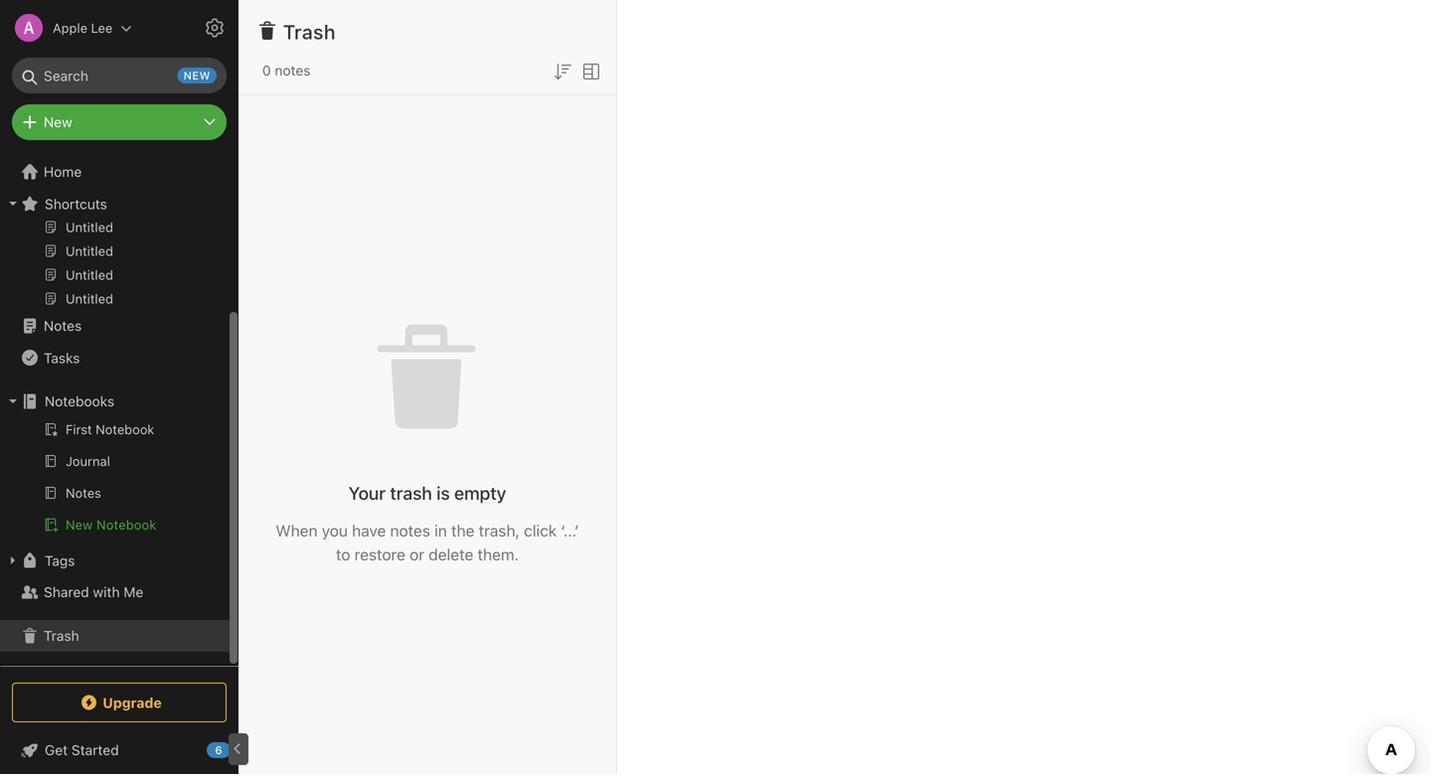 Task type: locate. For each thing, give the bounding box(es) containing it.
1 vertical spatial notes
[[390, 521, 430, 540]]

lee
[[91, 20, 113, 35]]

tree containing home
[[0, 20, 239, 665]]

when
[[276, 521, 318, 540]]

shared with me link
[[0, 577, 230, 608]]

notes up or
[[390, 521, 430, 540]]

notes
[[68, 174, 104, 189], [44, 318, 82, 334]]

is
[[437, 483, 450, 504]]

or
[[410, 545, 425, 564]]

notes
[[275, 62, 311, 79], [390, 521, 430, 540]]

notebooks
[[45, 393, 114, 410]]

new notebook button
[[0, 513, 230, 537]]

recent
[[23, 174, 65, 189]]

new notebook group
[[0, 418, 230, 545]]

trash down shared
[[44, 628, 79, 644]]

new up 'tags'
[[66, 517, 93, 532]]

0 vertical spatial notes
[[68, 174, 104, 189]]

1 horizontal spatial notes
[[390, 521, 430, 540]]

upgrade
[[103, 695, 162, 711]]

1 vertical spatial new
[[66, 517, 93, 532]]

notes right 0
[[275, 62, 311, 79]]

notes link
[[0, 310, 230, 342]]

get started
[[45, 742, 119, 758]]

0 notes
[[262, 62, 311, 79]]

started
[[71, 742, 119, 758]]

0 horizontal spatial trash
[[44, 628, 79, 644]]

your
[[349, 483, 386, 504]]

1 vertical spatial notes
[[44, 318, 82, 334]]

Search text field
[[26, 58, 213, 93]]

tasks
[[44, 350, 80, 366]]

note list element
[[239, 0, 617, 774]]

me
[[124, 584, 143, 600]]

1 horizontal spatial trash
[[283, 20, 336, 43]]

new inside button
[[66, 517, 93, 532]]

settings image
[[203, 16, 227, 40]]

expand notebooks image
[[5, 394, 21, 410]]

shortcuts button
[[0, 188, 230, 220]]

new
[[44, 114, 72, 130], [66, 517, 93, 532]]

to
[[336, 545, 350, 564]]

new up home
[[44, 114, 72, 130]]

0 vertical spatial new
[[44, 114, 72, 130]]

trash link
[[0, 620, 230, 652]]

trash
[[283, 20, 336, 43], [44, 628, 79, 644]]

notebook
[[97, 517, 157, 532]]

with
[[93, 584, 120, 600]]

new inside popup button
[[44, 114, 72, 130]]

View options field
[[575, 58, 603, 83]]

restore
[[355, 545, 406, 564]]

Help and Learning task checklist field
[[0, 735, 239, 766]]

trash
[[390, 483, 432, 504]]

them.
[[478, 545, 519, 564]]

trash up 0 notes in the top of the page
[[283, 20, 336, 43]]

notes up 'shortcuts'
[[68, 174, 104, 189]]

notes up tasks
[[44, 318, 82, 334]]

shared with me
[[44, 584, 143, 600]]

1 vertical spatial trash
[[44, 628, 79, 644]]

0 horizontal spatial notes
[[275, 62, 311, 79]]

0 vertical spatial trash
[[283, 20, 336, 43]]

notes inside notes link
[[44, 318, 82, 334]]

note window - empty element
[[617, 0, 1431, 774]]

apple
[[53, 20, 87, 35]]

tags
[[45, 552, 75, 569]]

apple lee
[[53, 20, 113, 35]]

notes inside when you have notes in the trash, click '...' to restore or delete them.
[[390, 521, 430, 540]]

recent notes group
[[0, 52, 230, 318]]

tree
[[0, 20, 239, 665]]

when you have notes in the trash, click '...' to restore or delete them.
[[276, 521, 579, 564]]



Task type: vqa. For each thing, say whether or not it's contained in the screenshot.
Search Field
no



Task type: describe. For each thing, give the bounding box(es) containing it.
Sort options field
[[551, 58, 575, 83]]

upgrade button
[[12, 683, 227, 723]]

shortcuts
[[45, 196, 107, 212]]

you
[[322, 521, 348, 540]]

tags button
[[0, 545, 230, 577]]

trash,
[[479, 521, 520, 540]]

0 vertical spatial notes
[[275, 62, 311, 79]]

new for new notebook
[[66, 517, 93, 532]]

new button
[[12, 104, 227, 140]]

have
[[352, 521, 386, 540]]

new notebook
[[66, 517, 157, 532]]

click to collapse image
[[231, 738, 246, 761]]

delete
[[429, 545, 474, 564]]

the
[[451, 521, 475, 540]]

trash inside note list element
[[283, 20, 336, 43]]

in
[[435, 521, 447, 540]]

click
[[524, 521, 557, 540]]

empty
[[454, 483, 506, 504]]

your trash is empty
[[349, 483, 506, 504]]

home
[[44, 164, 82, 180]]

new for new
[[44, 114, 72, 130]]

Account field
[[0, 8, 132, 48]]

get
[[45, 742, 68, 758]]

tasks button
[[0, 342, 230, 374]]

notebooks link
[[0, 386, 230, 418]]

recent notes
[[23, 174, 104, 189]]

home link
[[0, 156, 239, 188]]

0
[[262, 62, 271, 79]]

shared
[[44, 584, 89, 600]]

new search field
[[26, 58, 217, 93]]

notes inside recent notes group
[[68, 174, 104, 189]]

new
[[183, 69, 211, 82]]

expand tags image
[[5, 553, 21, 569]]

6
[[215, 744, 222, 757]]

'...'
[[561, 521, 579, 540]]



